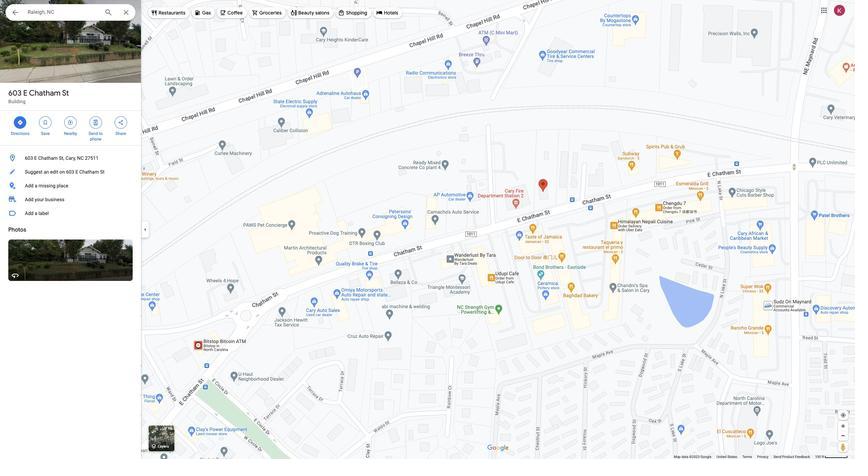 Task type: vqa. For each thing, say whether or not it's contained in the screenshot.


Task type: locate. For each thing, give the bounding box(es) containing it.
suggest
[[25, 169, 43, 175]]

add your business
[[25, 197, 65, 203]]

603
[[8, 89, 22, 98], [25, 156, 33, 161], [66, 169, 74, 175]]

1 vertical spatial st
[[100, 169, 105, 175]]

603 up suggest
[[25, 156, 33, 161]]

chatham
[[29, 89, 61, 98], [38, 156, 58, 161], [79, 169, 99, 175]]

0 vertical spatial a
[[35, 183, 37, 189]]

add
[[25, 183, 34, 189], [25, 197, 34, 203], [25, 211, 34, 216]]

add a missing place button
[[0, 179, 141, 193]]

coffee
[[228, 10, 243, 16]]

2 horizontal spatial e
[[75, 169, 78, 175]]

business
[[45, 197, 65, 203]]

gas
[[202, 10, 211, 16]]

your
[[35, 197, 44, 203]]


[[67, 119, 74, 127]]

3 add from the top
[[25, 211, 34, 216]]

footer containing map data ©2023 google
[[674, 455, 816, 460]]

603 e chatham st building
[[8, 89, 69, 104]]

a inside add a label button
[[35, 211, 37, 216]]

google maps element
[[0, 0, 856, 460]]

place
[[57, 183, 68, 189]]

privacy
[[758, 456, 769, 460]]

603 up building
[[8, 89, 22, 98]]

st
[[62, 89, 69, 98], [100, 169, 105, 175]]

add inside "button"
[[25, 183, 34, 189]]

states
[[728, 456, 738, 460]]

groceries
[[260, 10, 282, 16]]

1 vertical spatial add
[[25, 197, 34, 203]]

terms
[[743, 456, 753, 460]]

add inside button
[[25, 211, 34, 216]]

suggest an edit on 603 e chatham st
[[25, 169, 105, 175]]

None field
[[28, 8, 99, 16]]

100
[[816, 456, 822, 460]]

0 vertical spatial send
[[89, 131, 98, 136]]

beauty salons
[[299, 10, 330, 16]]

a left label
[[35, 211, 37, 216]]

ft
[[823, 456, 825, 460]]

send up phone at the left top of the page
[[89, 131, 98, 136]]

chatham for st
[[29, 89, 61, 98]]

none field inside raleigh, nc field
[[28, 8, 99, 16]]

603 e chatham st main content
[[0, 0, 141, 460]]

send inside send to phone
[[89, 131, 98, 136]]

Raleigh, NC field
[[6, 4, 136, 21]]

©2023
[[690, 456, 700, 460]]

0 vertical spatial add
[[25, 183, 34, 189]]

a
[[35, 183, 37, 189], [35, 211, 37, 216]]

1 horizontal spatial e
[[34, 156, 37, 161]]

send inside button
[[774, 456, 782, 460]]

a left missing
[[35, 183, 37, 189]]

e up suggest
[[34, 156, 37, 161]]

603 right on
[[66, 169, 74, 175]]

map data ©2023 google
[[674, 456, 712, 460]]

0 horizontal spatial st
[[62, 89, 69, 98]]

e down nc
[[75, 169, 78, 175]]

1 vertical spatial 603
[[25, 156, 33, 161]]

a for missing
[[35, 183, 37, 189]]

1 vertical spatial send
[[774, 456, 782, 460]]

st inside button
[[100, 169, 105, 175]]

chatham inside the suggest an edit on 603 e chatham st button
[[79, 169, 99, 175]]

0 vertical spatial e
[[23, 89, 27, 98]]

st down phone at the left top of the page
[[100, 169, 105, 175]]

chatham left st,
[[38, 156, 58, 161]]

0 horizontal spatial send
[[89, 131, 98, 136]]

add your business link
[[0, 193, 141, 207]]

edit
[[50, 169, 58, 175]]

603 inside 603 e chatham st building
[[8, 89, 22, 98]]

0 horizontal spatial 603
[[8, 89, 22, 98]]

0 vertical spatial chatham
[[29, 89, 61, 98]]

2 vertical spatial 603
[[66, 169, 74, 175]]

add down suggest
[[25, 183, 34, 189]]

st inside 603 e chatham st building
[[62, 89, 69, 98]]

restaurants button
[[148, 4, 190, 21]]

send product feedback button
[[774, 455, 811, 460]]

0 horizontal spatial e
[[23, 89, 27, 98]]

chatham inside 603 e chatham st building
[[29, 89, 61, 98]]

e up building
[[23, 89, 27, 98]]

united states
[[717, 456, 738, 460]]

chatham inside 603 e chatham st, cary, nc 27511 button
[[38, 156, 58, 161]]

2 vertical spatial e
[[75, 169, 78, 175]]

add for add a missing place
[[25, 183, 34, 189]]

shopping button
[[336, 4, 372, 21]]


[[42, 119, 48, 127]]

send product feedback
[[774, 456, 811, 460]]

united states button
[[717, 455, 738, 460]]

add left label
[[25, 211, 34, 216]]

e inside 603 e chatham st building
[[23, 89, 27, 98]]

1 vertical spatial chatham
[[38, 156, 58, 161]]

1 vertical spatial e
[[34, 156, 37, 161]]

on
[[59, 169, 65, 175]]

e for st
[[23, 89, 27, 98]]

a inside add a missing place "button"
[[35, 183, 37, 189]]

add a label
[[25, 211, 49, 216]]

beauty
[[299, 10, 314, 16]]

2 vertical spatial add
[[25, 211, 34, 216]]

1 horizontal spatial 603
[[25, 156, 33, 161]]

0 vertical spatial st
[[62, 89, 69, 98]]

send to phone
[[89, 131, 103, 142]]

1 horizontal spatial st
[[100, 169, 105, 175]]

coffee button
[[217, 4, 247, 21]]

add left your
[[25, 197, 34, 203]]

salons
[[316, 10, 330, 16]]

603 e chatham st, cary, nc 27511
[[25, 156, 99, 161]]

send
[[89, 131, 98, 136], [774, 456, 782, 460]]

st up  on the left top
[[62, 89, 69, 98]]

2 vertical spatial chatham
[[79, 169, 99, 175]]

collapse side panel image
[[141, 226, 149, 234]]

2 a from the top
[[35, 211, 37, 216]]

603 for st
[[8, 89, 22, 98]]

chatham down 27511 on the top left of the page
[[79, 169, 99, 175]]

0 vertical spatial 603
[[8, 89, 22, 98]]

e
[[23, 89, 27, 98], [34, 156, 37, 161], [75, 169, 78, 175]]

chatham up 
[[29, 89, 61, 98]]

actions for 603 e chatham st region
[[0, 111, 141, 146]]

1 a from the top
[[35, 183, 37, 189]]

footer
[[674, 455, 816, 460]]

2 horizontal spatial 603
[[66, 169, 74, 175]]

share
[[116, 131, 126, 136]]

send for send product feedback
[[774, 456, 782, 460]]

1 horizontal spatial send
[[774, 456, 782, 460]]

100 ft
[[816, 456, 825, 460]]


[[118, 119, 124, 127]]

1 vertical spatial a
[[35, 211, 37, 216]]

1 add from the top
[[25, 183, 34, 189]]

2 add from the top
[[25, 197, 34, 203]]

show your location image
[[841, 413, 847, 419]]

an
[[44, 169, 49, 175]]

send left product
[[774, 456, 782, 460]]

gas button
[[192, 4, 215, 21]]

phone
[[90, 137, 101, 142]]



Task type: describe. For each thing, give the bounding box(es) containing it.

[[93, 119, 99, 127]]

building
[[8, 99, 26, 104]]

603 for st,
[[25, 156, 33, 161]]

photos
[[8, 227, 26, 234]]

product
[[783, 456, 795, 460]]

directions
[[11, 131, 30, 136]]

cary,
[[66, 156, 76, 161]]

terms button
[[743, 455, 753, 460]]

send for send to phone
[[89, 131, 98, 136]]

to
[[99, 131, 103, 136]]

footer inside google maps 'element'
[[674, 455, 816, 460]]

zoom in image
[[841, 424, 847, 430]]

feedback
[[796, 456, 811, 460]]

google
[[701, 456, 712, 460]]

chatham for st,
[[38, 156, 58, 161]]

nc
[[77, 156, 84, 161]]

missing
[[39, 183, 56, 189]]

 search field
[[6, 4, 136, 22]]

add for add your business
[[25, 197, 34, 203]]

save
[[41, 131, 50, 136]]

data
[[682, 456, 689, 460]]

e for st,
[[34, 156, 37, 161]]

603 e chatham st, cary, nc 27511 button
[[0, 151, 141, 165]]

united
[[717, 456, 727, 460]]

groceries button
[[249, 4, 286, 21]]

a for label
[[35, 211, 37, 216]]

hotels button
[[374, 4, 403, 21]]

add a missing place
[[25, 183, 68, 189]]

google account: kenny nguyen  
(kenny.nguyen@adept.ai) image
[[835, 5, 846, 16]]

hotels
[[384, 10, 399, 16]]


[[11, 8, 19, 17]]

shopping
[[346, 10, 368, 16]]

add a label button
[[0, 207, 141, 221]]

nearby
[[64, 131, 77, 136]]

privacy button
[[758, 455, 769, 460]]

show street view coverage image
[[839, 443, 849, 453]]


[[17, 119, 23, 127]]

zoom out image
[[841, 434, 847, 439]]

map
[[674, 456, 681, 460]]

add for add a label
[[25, 211, 34, 216]]

restaurants
[[159, 10, 186, 16]]

27511
[[85, 156, 99, 161]]

label
[[39, 211, 49, 216]]

suggest an edit on 603 e chatham st button
[[0, 165, 141, 179]]

layers
[[158, 445, 169, 450]]

100 ft button
[[816, 456, 849, 460]]

 button
[[6, 4, 25, 22]]

beauty salons button
[[288, 4, 334, 21]]

st,
[[59, 156, 64, 161]]



